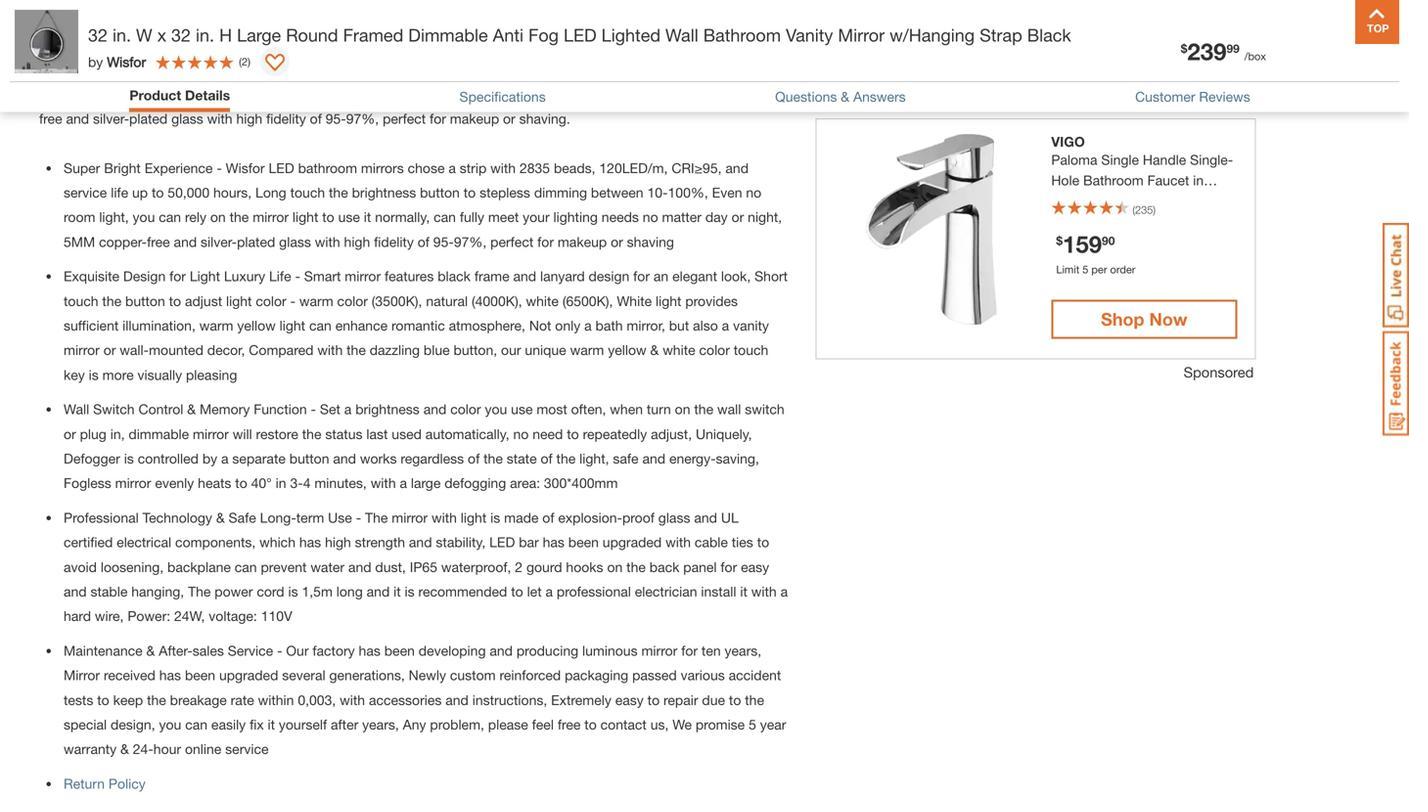 Task type: describe. For each thing, give the bounding box(es) containing it.
ties
[[732, 535, 753, 551]]

repeatedly
[[583, 426, 647, 442]]

and down rely
[[174, 234, 197, 250]]

feel
[[532, 717, 554, 733]]

2 horizontal spatial led
[[564, 24, 597, 46]]

paloma single handle single-hole bathroom faucet in chrome image
[[836, 134, 1027, 325]]

is inside exquisite design for light luxury life - smart mirror features black frame and lanyard design for an elegant look, short touch the button to adjust light color - warm color (3500k), natural (4000k), white (6500k), white light provides sufficient illumination, warm yellow light can enhance romantic atmosphere, not only a bath mirror, but also a vanity mirror or wall-mounted decor, compared with the dazzling blue button, our unique warm yellow & white color touch key is more visually pleasing
[[89, 367, 99, 383]]

to left let
[[511, 584, 523, 600]]

mirror down "memory"
[[193, 426, 229, 442]]

factory
[[313, 643, 355, 659]]

0 vertical spatial wall
[[666, 24, 699, 46]]

policy for topmost return policy link
[[901, 69, 938, 85]]

and up custom
[[490, 643, 513, 659]]

of up the defogging
[[468, 451, 480, 467]]

color down life
[[256, 293, 286, 309]]

wisfor inside super bright experience - wisfor led bathroom mirrors chose a strip with 2835 beads, 120led/m, cri≥95, and service life up to 50,000 hours, long touch the brightness button to stepless dimming between 10-100%, even no room light, you can rely on the mirror light to use it normally, can fully meet your lighting needs no matter day or night, 5mm copper-free and silver-plated glass with high fidelity of 95-97%, perfect for makeup or shaving
[[226, 160, 265, 176]]

0,003,
[[298, 692, 336, 708]]

controlled
[[138, 451, 199, 467]]

& left 24-
[[120, 742, 129, 758]]

received
[[104, 668, 155, 684]]

saving,
[[716, 451, 759, 467]]

needs
[[602, 209, 639, 225]]

is left made
[[491, 510, 500, 526]]

producing
[[517, 643, 579, 659]]

the down 'bathroom'
[[329, 185, 348, 201]]

proof
[[622, 510, 655, 526]]

the inside professional technology & safe long-term use - the mirror with light is made of explosion-proof glass and ul certified electrical components, which has high strength and stability, led bar has been upgraded with cable ties to avoid loosening, backplane can prevent water and dust, ip65 waterproof, 2 gourd hooks on the back panel for easy and stable hanging, the power cord is 1,5m long and it is recommended to let a professional electrician install it with a hard wire, power: 24w, voltage: 110v
[[627, 559, 646, 575]]

1 vertical spatial years,
[[362, 717, 399, 733]]

bathroom
[[298, 160, 357, 176]]

and up automatically,
[[424, 401, 447, 418]]

0 vertical spatial return policy link
[[856, 69, 938, 85]]

high inside professional technology & safe long-term use - the mirror with light is made of explosion-proof glass and ul certified electrical components, which has high strength and stability, led bar has been upgraded with cable ties to avoid loosening, backplane can prevent water and dust, ip65 waterproof, 2 gourd hooks on the back panel for easy and stable hanging, the power cord is 1,5m long and it is recommended to let a professional electrician install it with a hard wire, power: 24w, voltage: 110v
[[325, 535, 351, 551]]

light up compared
[[280, 318, 305, 334]]

mirror left evenly
[[115, 475, 151, 492]]

rate
[[231, 692, 254, 708]]

2 inside professional technology & safe long-term use - the mirror with light is made of explosion-proof glass and ul certified electrical components, which has high strength and stability, led bar has been upgraded with cable ties to avoid loosening, backplane can prevent water and dust, ip65 waterproof, 2 gourd hooks on the back panel for easy and stable hanging, the power cord is 1,5m long and it is recommended to let a professional electrician install it with a hard wire, power: 24w, voltage: 110v
[[515, 559, 523, 575]]

warranty
[[856, 39, 911, 55]]

a right also on the top
[[722, 318, 729, 334]]

safe
[[613, 451, 639, 467]]

0 vertical spatial white
[[526, 293, 559, 309]]

mirrors
[[361, 160, 404, 176]]

light, inside super bright experience - wisfor led bathroom mirrors chose a strip with 2835 beads, 120led/m, cri≥95, and service life up to 50,000 hours, long touch the brightness button to stepless dimming between 10-100%, even no room light, you can rely on the mirror light to use it normally, can fully meet your lighting needs no matter day or night, 5mm copper-free and silver-plated glass with high fidelity of 95-97%, perfect for makeup or shaving
[[99, 209, 129, 225]]

atmosphere,
[[449, 318, 526, 334]]

or down needs
[[611, 234, 623, 250]]

$ for 159
[[1056, 234, 1063, 247]]

led inside professional technology & safe long-term use - the mirror with light is made of explosion-proof glass and ul certified electrical components, which has high strength and stability, led bar has been upgraded with cable ties to avoid loosening, backplane can prevent water and dust, ip65 waterproof, 2 gourd hooks on the back panel for easy and stable hanging, the power cord is 1,5m long and it is recommended to let a professional electrician install it with a hard wire, power: 24w, voltage: 110v
[[490, 535, 515, 551]]

need
[[533, 426, 563, 442]]

300*400mm
[[544, 475, 618, 492]]

1 vertical spatial warm
[[199, 318, 233, 334]]

yourself
[[279, 717, 327, 733]]

problem,
[[430, 717, 484, 733]]

return policy for leftmost return policy link
[[64, 776, 146, 792]]

for inside professional technology & safe long-term use - the mirror with light is made of explosion-proof glass and ul certified electrical components, which has high strength and stability, led bar has been upgraded with cable ties to avoid loosening, backplane can prevent water and dust, ip65 waterproof, 2 gourd hooks on the back panel for easy and stable hanging, the power cord is 1,5m long and it is recommended to let a professional electrician install it with a hard wire, power: 24w, voltage: 110v
[[721, 559, 737, 575]]

to right the up
[[152, 185, 164, 201]]

is inside wall switch control & memory function - set a brightness and color you use most often, when turn on the wall switch or plug in, dimmable mirror will restore the status last used automatically, no need to repeatedly adjust, uniquely, defogger is controlled by a separate button and works regardless of the state of the light, safe and energy-saving, fogless mirror evenly heats to 40° in 3-4 minutes, with a large defogging area: 300*400mm
[[124, 451, 134, 467]]

framed
[[343, 24, 404, 46]]

smart
[[304, 268, 341, 284]]

235
[[1135, 203, 1153, 216]]

a right "only"
[[584, 318, 592, 334]]

with inside wall switch control & memory function - set a brightness and color you use most often, when turn on the wall switch or plug in, dimmable mirror will restore the status last used automatically, no need to repeatedly adjust, uniquely, defogger is controlled by a separate button and works regardless of the state of the light, safe and energy-saving, fogless mirror evenly heats to 40° in 3-4 minutes, with a large defogging area: 300*400mm
[[371, 475, 396, 492]]

unique
[[525, 342, 566, 358]]

light down luxury
[[226, 293, 252, 309]]

super
[[64, 160, 100, 176]]

- down life
[[290, 293, 296, 309]]

fidelity
[[374, 234, 414, 250]]

night,
[[748, 209, 782, 225]]

specifications
[[460, 89, 546, 105]]

- inside wall switch control & memory function - set a brightness and color you use most often, when turn on the wall switch or plug in, dimmable mirror will restore the status last used automatically, no need to repeatedly adjust, uniquely, defogger is controlled by a separate button and works regardless of the state of the light, safe and energy-saving, fogless mirror evenly heats to 40° in 3-4 minutes, with a large defogging area: 300*400mm
[[311, 401, 316, 418]]

rely
[[185, 209, 207, 225]]

5 inside maintenance & after-sales service - our factory has been developing and producing luminous mirror for ten years, mirror received has been upgraded several generations, newly custom reinforced packaging passed various accident tests to keep the breakage rate within 0,003, with accessories and instructions, extremely easy to repair due to the special design, you can easily fix it yourself after years, any problem, please feel free to contact us, we promise 5 year warranty & 24-hour online service
[[749, 717, 756, 733]]

light inside professional technology & safe long-term use - the mirror with light is made of explosion-proof glass and ul certified electrical components, which has high strength and stability, led bar has been upgraded with cable ties to avoid loosening, backplane can prevent water and dust, ip65 waterproof, 2 gourd hooks on the back panel for easy and stable hanging, the power cord is 1,5m long and it is recommended to let a professional electrician install it with a hard wire, power: 24w, voltage: 110v
[[461, 510, 487, 526]]

return policy for topmost return policy link
[[856, 69, 938, 85]]

0 horizontal spatial 2
[[242, 55, 248, 68]]

to left 40°
[[235, 475, 247, 492]]

generations,
[[329, 668, 405, 684]]

waterproof,
[[441, 559, 511, 575]]

evenly
[[155, 475, 194, 492]]

shop now
[[1101, 309, 1188, 330]]

$ for 239
[[1181, 42, 1188, 55]]

provides
[[685, 293, 738, 309]]

between
[[591, 185, 644, 201]]

- inside professional technology & safe long-term use - the mirror with light is made of explosion-proof glass and ul certified electrical components, which has high strength and stability, led bar has been upgraded with cable ties to avoid loosening, backplane can prevent water and dust, ip65 waterproof, 2 gourd hooks on the back panel for easy and stable hanging, the power cord is 1,5m long and it is recommended to let a professional electrician install it with a hard wire, power: 24w, voltage: 110v
[[356, 510, 361, 526]]

bath
[[596, 318, 623, 334]]

to right due
[[729, 692, 741, 708]]

and up even
[[726, 160, 749, 176]]

for inside super bright experience - wisfor led bathroom mirrors chose a strip with 2835 beads, 120led/m, cri≥95, and service life up to 50,000 hours, long touch the brightness button to stepless dimming between 10-100%, even no room light, you can rely on the mirror light to use it normally, can fully meet your lighting needs no matter day or night, 5mm copper-free and silver-plated glass with high fidelity of 95-97%, perfect for makeup or shaving
[[537, 234, 554, 250]]

brightness inside super bright experience - wisfor led bathroom mirrors chose a strip with 2835 beads, 120led/m, cri≥95, and service life up to 50,000 hours, long touch the brightness button to stepless dimming between 10-100%, even no room light, you can rely on the mirror light to use it normally, can fully meet your lighting needs no matter day or night, 5mm copper-free and silver-plated glass with high fidelity of 95-97%, perfect for makeup or shaving
[[352, 185, 416, 201]]

with inside maintenance & after-sales service - our factory has been developing and producing luminous mirror for ten years, mirror received has been upgraded several generations, newly custom reinforced packaging passed various accident tests to keep the breakage rate within 0,003, with accessories and instructions, extremely easy to repair due to the special design, you can easily fix it yourself after years, any problem, please feel free to contact us, we promise 5 year warranty & 24-hour online service
[[340, 692, 365, 708]]

with up stability,
[[432, 510, 457, 526]]

loosening,
[[101, 559, 164, 575]]

mirror inside super bright experience - wisfor led bathroom mirrors chose a strip with 2835 beads, 120led/m, cri≥95, and service life up to 50,000 hours, long touch the brightness button to stepless dimming between 10-100%, even no room light, you can rely on the mirror light to use it normally, can fully meet your lighting needs no matter day or night, 5mm copper-free and silver-plated glass with high fidelity of 95-97%, perfect for makeup or shaving
[[253, 209, 289, 225]]

to down 'bathroom'
[[322, 209, 334, 225]]

2 vertical spatial warm
[[570, 342, 604, 358]]

the up 300*400mm
[[556, 451, 576, 467]]

& inside exquisite design for light luxury life - smart mirror features black frame and lanyard design for an elegant look, short touch the button to adjust light color - warm color (3500k), natural (4000k), white (6500k), white light provides sufficient illumination, warm yellow light can enhance romantic atmosphere, not only a bath mirror, but also a vanity mirror or wall-mounted decor, compared with the dazzling blue button, our unique warm yellow & white color touch key is more visually pleasing
[[650, 342, 659, 358]]

button inside exquisite design for light luxury life - smart mirror features black frame and lanyard design for an elegant look, short touch the button to adjust light color - warm color (3500k), natural (4000k), white (6500k), white light provides sufficient illumination, warm yellow light can enhance romantic atmosphere, not only a bath mirror, but also a vanity mirror or wall-mounted decor, compared with the dazzling blue button, our unique warm yellow & white color touch key is more visually pleasing
[[125, 293, 165, 309]]

will
[[233, 426, 252, 442]]

ul
[[721, 510, 739, 526]]

mirror for w/hanging
[[838, 24, 885, 46]]

a right let
[[546, 584, 553, 600]]

2 horizontal spatial no
[[746, 185, 762, 201]]

0 horizontal spatial the
[[188, 584, 211, 600]]

0 horizontal spatial return policy link
[[64, 776, 146, 792]]

it right install
[[740, 584, 748, 600]]

mirror up key
[[64, 342, 100, 358]]

it inside maintenance & after-sales service - our factory has been developing and producing luminous mirror for ten years, mirror received has been upgraded several generations, newly custom reinforced packaging passed various accident tests to keep the breakage rate within 0,003, with accessories and instructions, extremely easy to repair due to the special design, you can easily fix it yourself after years, any problem, please feel free to contact us, we promise 5 year warranty & 24-hour online service
[[268, 717, 275, 733]]

a right install
[[781, 584, 788, 600]]

color up enhance
[[337, 293, 368, 309]]

after
[[331, 717, 359, 733]]

of inside professional technology & safe long-term use - the mirror with light is made of explosion-proof glass and ul certified electrical components, which has high strength and stability, led bar has been upgraded with cable ties to avoid loosening, backplane can prevent water and dust, ip65 waterproof, 2 gourd hooks on the back panel for easy and stable hanging, the power cord is 1,5m long and it is recommended to let a professional electrician install it with a hard wire, power: 24w, voltage: 110v
[[543, 510, 554, 526]]

answers
[[854, 89, 906, 105]]

limit 5 per order
[[1056, 263, 1136, 276]]

wall-
[[120, 342, 149, 358]]

1 vertical spatial yellow
[[608, 342, 647, 358]]

and up hard on the left bottom
[[64, 584, 87, 600]]

1 horizontal spatial return
[[856, 69, 897, 85]]

made
[[504, 510, 539, 526]]

and up problem, at the bottom
[[446, 692, 469, 708]]

no inside wall switch control & memory function - set a brightness and color you use most often, when turn on the wall switch or plug in, dimmable mirror will restore the status last used automatically, no need to repeatedly adjust, uniquely, defogger is controlled by a separate button and works regardless of the state of the light, safe and energy-saving, fogless mirror evenly heats to 40° in 3-4 minutes, with a large defogging area: 300*400mm
[[513, 426, 529, 442]]

& left after-
[[146, 643, 155, 659]]

use inside super bright experience - wisfor led bathroom mirrors chose a strip with 2835 beads, 120led/m, cri≥95, and service life up to 50,000 hours, long touch the brightness button to stepless dimming between 10-100%, even no room light, you can rely on the mirror light to use it normally, can fully meet your lighting needs no matter day or night, 5mm copper-free and silver-plated glass with high fidelity of 95-97%, perfect for makeup or shaving
[[338, 209, 360, 225]]

can inside exquisite design for light luxury life - smart mirror features black frame and lanyard design for an elegant look, short touch the button to adjust light color - warm color (3500k), natural (4000k), white (6500k), white light provides sufficient illumination, warm yellow light can enhance romantic atmosphere, not only a bath mirror, but also a vanity mirror or wall-mounted decor, compared with the dazzling blue button, our unique warm yellow & white color touch key is more visually pleasing
[[309, 318, 332, 334]]

any
[[403, 717, 426, 733]]

2 32 from the left
[[171, 24, 191, 46]]

breakage
[[170, 692, 227, 708]]

and left ul at the bottom right
[[694, 510, 717, 526]]

defogging
[[445, 475, 506, 492]]

product image image
[[15, 10, 78, 73]]

avoid
[[64, 559, 97, 575]]

10-
[[647, 185, 668, 201]]

a inside super bright experience - wisfor led bathroom mirrors chose a strip with 2835 beads, 120led/m, cri≥95, and service life up to 50,000 hours, long touch the brightness button to stepless dimming between 10-100%, even no room light, you can rely on the mirror light to use it normally, can fully meet your lighting needs no matter day or night, 5mm copper-free and silver-plated glass with high fidelity of 95-97%, perfect for makeup or shaving
[[449, 160, 456, 176]]

has up the generations,
[[359, 643, 381, 659]]

fog
[[529, 24, 559, 46]]

the down set
[[302, 426, 322, 442]]

brightness inside wall switch control & memory function - set a brightness and color you use most often, when turn on the wall switch or plug in, dimmable mirror will restore the status last used automatically, no need to repeatedly adjust, uniquely, defogger is controlled by a separate button and works regardless of the state of the light, safe and energy-saving, fogless mirror evenly heats to 40° in 3-4 minutes, with a large defogging area: 300*400mm
[[355, 401, 420, 418]]

light down an
[[656, 293, 682, 309]]

please
[[488, 717, 528, 733]]

& inside wall switch control & memory function - set a brightness and color you use most often, when turn on the wall switch or plug in, dimmable mirror will restore the status last used automatically, no need to repeatedly adjust, uniquely, defogger is controlled by a separate button and works regardless of the state of the light, safe and energy-saving, fogless mirror evenly heats to 40° in 3-4 minutes, with a large defogging area: 300*400mm
[[187, 401, 196, 418]]

can left rely
[[159, 209, 181, 225]]

upgraded inside maintenance & after-sales service - our factory has been developing and producing luminous mirror for ten years, mirror received has been upgraded several generations, newly custom reinforced packaging passed various accident tests to keep the breakage rate within 0,003, with accessories and instructions, extremely easy to repair due to the special design, you can easily fix it yourself after years, any problem, please feel free to contact us, we promise 5 year warranty & 24-hour online service
[[219, 668, 278, 684]]

1 vertical spatial been
[[384, 643, 415, 659]]

you inside super bright experience - wisfor led bathroom mirrors chose a strip with 2835 beads, 120led/m, cri≥95, and service life up to 50,000 hours, long touch the brightness button to stepless dimming between 10-100%, even no room light, you can rely on the mirror light to use it normally, can fully meet your lighting needs no matter day or night, 5mm copper-free and silver-plated glass with high fidelity of 95-97%, perfect for makeup or shaving
[[133, 209, 155, 225]]

dimming
[[534, 185, 587, 201]]

to right need
[[567, 426, 579, 442]]

the down 'accident' at the right bottom
[[745, 692, 764, 708]]

mirror right smart at the left of page
[[345, 268, 381, 284]]

with up back
[[666, 535, 691, 551]]

1 horizontal spatial the
[[365, 510, 388, 526]]

0 horizontal spatial return
[[64, 776, 105, 792]]

to up fully
[[464, 185, 476, 201]]

to down extremely
[[585, 717, 597, 733]]

feedback link image
[[1383, 331, 1409, 437]]

with inside exquisite design for light luxury life - smart mirror features black frame and lanyard design for an elegant look, short touch the button to adjust light color - warm color (3500k), natural (4000k), white (6500k), white light provides sufficient illumination, warm yellow light can enhance romantic atmosphere, not only a bath mirror, but also a vanity mirror or wall-mounted decor, compared with the dazzling blue button, our unique warm yellow & white color touch key is more visually pleasing
[[317, 342, 343, 358]]

use inside wall switch control & memory function - set a brightness and color you use most often, when turn on the wall switch or plug in, dimmable mirror will restore the status last used automatically, no need to repeatedly adjust, uniquely, defogger is controlled by a separate button and works regardless of the state of the light, safe and energy-saving, fogless mirror evenly heats to 40° in 3-4 minutes, with a large defogging area: 300*400mm
[[511, 401, 533, 418]]

2 in. from the left
[[196, 24, 214, 46]]

warranty link
[[856, 39, 911, 55]]

visually
[[137, 367, 182, 383]]

a up the heats
[[221, 451, 229, 467]]

more
[[102, 367, 134, 383]]

regardless
[[401, 451, 464, 467]]

warranty
[[64, 742, 117, 758]]

color down also on the top
[[699, 342, 730, 358]]

after-
[[159, 643, 193, 659]]

for inside maintenance & after-sales service - our factory has been developing and producing luminous mirror for ten years, mirror received has been upgraded several generations, newly custom reinforced packaging passed various accident tests to keep the breakage rate within 0,003, with accessories and instructions, extremely easy to repair due to the special design, you can easily fix it yourself after years, any problem, please feel free to contact us, we promise 5 year warranty & 24-hour online service
[[681, 643, 698, 659]]

0 vertical spatial wisfor
[[107, 54, 146, 70]]

high inside super bright experience - wisfor led bathroom mirrors chose a strip with 2835 beads, 120led/m, cri≥95, and service life up to 50,000 hours, long touch the brightness button to stepless dimming between 10-100%, even no room light, you can rely on the mirror light to use it normally, can fully meet your lighting needs no matter day or night, 5mm copper-free and silver-plated glass with high fidelity of 95-97%, perfect for makeup or shaving
[[344, 234, 370, 250]]

keep
[[113, 692, 143, 708]]

1 horizontal spatial 5
[[1083, 263, 1089, 276]]

prevent
[[261, 559, 307, 575]]

and up ip65
[[409, 535, 432, 551]]

been inside professional technology & safe long-term use - the mirror with light is made of explosion-proof glass and ul certified electrical components, which has high strength and stability, led bar has been upgraded with cable ties to avoid loosening, backplane can prevent water and dust, ip65 waterproof, 2 gourd hooks on the back panel for easy and stable hanging, the power cord is 1,5m long and it is recommended to let a professional electrician install it with a hard wire, power: 24w, voltage: 110v
[[568, 535, 599, 551]]

0 vertical spatial bathroom
[[703, 24, 781, 46]]

1 vertical spatial touch
[[64, 293, 98, 309]]

product
[[129, 87, 181, 103]]

and right safe
[[643, 451, 666, 467]]

accident
[[729, 668, 781, 684]]

install
[[701, 584, 737, 600]]

policy for leftmost return policy link
[[109, 776, 146, 792]]

sponsored
[[1184, 363, 1254, 381]]

defogger
[[64, 451, 120, 467]]

we
[[673, 717, 692, 733]]

of down need
[[541, 451, 553, 467]]

even
[[712, 185, 742, 201]]

2 horizontal spatial touch
[[734, 342, 769, 358]]

year
[[760, 717, 786, 733]]

hole
[[1052, 172, 1080, 188]]

and up long
[[348, 559, 371, 575]]

button inside wall switch control & memory function - set a brightness and color you use most often, when turn on the wall switch or plug in, dimmable mirror will restore the status last used automatically, no need to repeatedly adjust, uniquely, defogger is controlled by a separate button and works regardless of the state of the light, safe and energy-saving, fogless mirror evenly heats to 40° in 3-4 minutes, with a large defogging area: 300*400mm
[[289, 451, 329, 467]]

voltage:
[[209, 608, 257, 625]]

1 vertical spatial no
[[643, 209, 658, 225]]

instructions,
[[473, 692, 547, 708]]

for left an
[[633, 268, 650, 284]]

) for ( 2 )
[[248, 55, 251, 68]]

1 32 from the left
[[88, 24, 108, 46]]

perfect
[[491, 234, 534, 250]]

or inside wall switch control & memory function - set a brightness and color you use most often, when turn on the wall switch or plug in, dimmable mirror will restore the status last used automatically, no need to repeatedly adjust, uniquely, defogger is controlled by a separate button and works regardless of the state of the light, safe and energy-saving, fogless mirror evenly heats to 40° in 3-4 minutes, with a large defogging area: 300*400mm
[[64, 426, 76, 442]]

you inside wall switch control & memory function - set a brightness and color you use most often, when turn on the wall switch or plug in, dimmable mirror will restore the status last used automatically, no need to repeatedly adjust, uniquely, defogger is controlled by a separate button and works regardless of the state of the light, safe and energy-saving, fogless mirror evenly heats to 40° in 3-4 minutes, with a large defogging area: 300*400mm
[[485, 401, 507, 418]]

light inside super bright experience - wisfor led bathroom mirrors chose a strip with 2835 beads, 120led/m, cri≥95, and service life up to 50,000 hours, long touch the brightness button to stepless dimming between 10-100%, even no room light, you can rely on the mirror light to use it normally, can fully meet your lighting needs no matter day or night, 5mm copper-free and silver-plated glass with high fidelity of 95-97%, perfect for makeup or shaving
[[293, 209, 318, 225]]

of inside super bright experience - wisfor led bathroom mirrors chose a strip with 2835 beads, 120led/m, cri≥95, and service life up to 50,000 hours, long touch the brightness button to stepless dimming between 10-100%, even no room light, you can rely on the mirror light to use it normally, can fully meet your lighting needs no matter day or night, 5mm copper-free and silver-plated glass with high fidelity of 95-97%, perfect for makeup or shaving
[[418, 234, 430, 250]]

& left answers
[[841, 89, 850, 105]]

the down exquisite
[[102, 293, 122, 309]]

compared
[[249, 342, 314, 358]]

the left state
[[484, 451, 503, 467]]

can inside professional technology & safe long-term use - the mirror with light is made of explosion-proof glass and ul certified electrical components, which has high strength and stability, led bar has been upgraded with cable ties to avoid loosening, backplane can prevent water and dust, ip65 waterproof, 2 gourd hooks on the back panel for easy and stable hanging, the power cord is 1,5m long and it is recommended to let a professional electrician install it with a hard wire, power: 24w, voltage: 110v
[[235, 559, 257, 575]]

and down dust, on the bottom of page
[[367, 584, 390, 600]]

developing
[[419, 643, 486, 659]]

and down status
[[333, 451, 356, 467]]

glass inside professional technology & safe long-term use - the mirror with light is made of explosion-proof glass and ul certified electrical components, which has high strength and stability, led bar has been upgraded with cable ties to avoid loosening, backplane can prevent water and dust, ip65 waterproof, 2 gourd hooks on the back panel for easy and stable hanging, the power cord is 1,5m long and it is recommended to let a professional electrician install it with a hard wire, power: 24w, voltage: 110v
[[659, 510, 690, 526]]

bathroom inside vigo paloma single handle single- hole bathroom faucet in chrome
[[1084, 172, 1144, 188]]

on inside professional technology & safe long-term use - the mirror with light is made of explosion-proof glass and ul certified electrical components, which has high strength and stability, led bar has been upgraded with cable ties to avoid loosening, backplane can prevent water and dust, ip65 waterproof, 2 gourd hooks on the back panel for easy and stable hanging, the power cord is 1,5m long and it is recommended to let a professional electrician install it with a hard wire, power: 24w, voltage: 110v
[[607, 559, 623, 575]]

normally,
[[375, 209, 430, 225]]

often,
[[571, 401, 606, 418]]

- right life
[[295, 268, 300, 284]]

design
[[589, 268, 630, 284]]

with up smart at the left of page
[[315, 234, 340, 250]]

has right bar
[[543, 535, 565, 551]]

meet
[[488, 209, 519, 225]]

has down term
[[299, 535, 321, 551]]

0 vertical spatial warm
[[299, 293, 333, 309]]

customer reviews
[[1135, 89, 1251, 105]]

romantic
[[392, 318, 445, 334]]

the down enhance
[[347, 342, 366, 358]]

touch inside super bright experience - wisfor led bathroom mirrors chose a strip with 2835 beads, 120led/m, cri≥95, and service life up to 50,000 hours, long touch the brightness button to stepless dimming between 10-100%, even no room light, you can rely on the mirror light to use it normally, can fully meet your lighting needs no matter day or night, 5mm copper-free and silver-plated glass with high fidelity of 95-97%, perfect for makeup or shaving
[[290, 185, 325, 201]]

glass inside super bright experience - wisfor led bathroom mirrors chose a strip with 2835 beads, 120led/m, cri≥95, and service life up to 50,000 hours, long touch the brightness button to stepless dimming between 10-100%, even no room light, you can rely on the mirror light to use it normally, can fully meet your lighting needs no matter day or night, 5mm copper-free and silver-plated glass with high fidelity of 95-97%, perfect for makeup or shaving
[[279, 234, 311, 250]]

automatically,
[[426, 426, 510, 442]]

cable
[[695, 535, 728, 551]]

) for ( 235 )
[[1153, 203, 1156, 216]]



Task type: locate. For each thing, give the bounding box(es) containing it.
5 left year
[[749, 717, 756, 733]]

1 horizontal spatial no
[[643, 209, 658, 225]]

(
[[239, 55, 242, 68], [1133, 203, 1135, 216]]

1 horizontal spatial use
[[511, 401, 533, 418]]

electrical
[[117, 535, 171, 551]]

led left bar
[[490, 535, 515, 551]]

shop
[[1101, 309, 1145, 330]]

1 vertical spatial return policy link
[[64, 776, 146, 792]]

to down "passed"
[[648, 692, 660, 708]]

1 horizontal spatial you
[[159, 717, 181, 733]]

long-
[[260, 510, 296, 526]]

1 horizontal spatial return policy
[[856, 69, 938, 85]]

/box
[[1245, 50, 1267, 63]]

1 in. from the left
[[113, 24, 131, 46]]

by right product image
[[88, 54, 103, 70]]

white down but
[[663, 342, 696, 358]]

0 vertical spatial easy
[[741, 559, 769, 575]]

a
[[449, 160, 456, 176], [584, 318, 592, 334], [722, 318, 729, 334], [344, 401, 352, 418], [221, 451, 229, 467], [400, 475, 407, 492], [546, 584, 553, 600], [781, 584, 788, 600]]

mirror inside maintenance & after-sales service - our factory has been developing and producing luminous mirror for ten years, mirror received has been upgraded several generations, newly custom reinforced packaging passed various accident tests to keep the breakage rate within 0,003, with accessories and instructions, extremely easy to repair due to the special design, you can easily fix it yourself after years, any problem, please feel free to contact us, we promise 5 year warranty & 24-hour online service
[[642, 643, 678, 659]]

it inside super bright experience - wisfor led bathroom mirrors chose a strip with 2835 beads, 120led/m, cri≥95, and service life up to 50,000 hours, long touch the brightness button to stepless dimming between 10-100%, even no room light, you can rely on the mirror light to use it normally, can fully meet your lighting needs no matter day or night, 5mm copper-free and silver-plated glass with high fidelity of 95-97%, perfect for makeup or shaving
[[364, 209, 371, 225]]

live chat image
[[1383, 223, 1409, 328]]

design
[[123, 268, 166, 284]]

1 vertical spatial mirror
[[64, 668, 100, 684]]

button inside super bright experience - wisfor led bathroom mirrors chose a strip with 2835 beads, 120led/m, cri≥95, and service life up to 50,000 hours, long touch the brightness button to stepless dimming between 10-100%, even no room light, you can rely on the mirror light to use it normally, can fully meet your lighting needs no matter day or night, 5mm copper-free and silver-plated glass with high fidelity of 95-97%, perfect for makeup or shaving
[[420, 185, 460, 201]]

large
[[237, 24, 281, 46]]

2 down large
[[242, 55, 248, 68]]

1 horizontal spatial easy
[[741, 559, 769, 575]]

0 vertical spatial 2
[[242, 55, 248, 68]]

1 vertical spatial return
[[64, 776, 105, 792]]

1 vertical spatial upgraded
[[219, 668, 278, 684]]

wall right lighted
[[666, 24, 699, 46]]

warm up decor,
[[199, 318, 233, 334]]

special
[[64, 717, 107, 733]]

shop now button
[[1052, 300, 1238, 339]]

most
[[537, 401, 567, 418]]

1 vertical spatial (
[[1133, 203, 1135, 216]]

$ inside $ 239 99 /box
[[1181, 42, 1188, 55]]

shaving
[[627, 234, 674, 250]]

- up hours,
[[217, 160, 222, 176]]

copper-
[[99, 234, 147, 250]]

area:
[[510, 475, 540, 492]]

easy
[[741, 559, 769, 575], [615, 692, 644, 708]]

decor,
[[207, 342, 245, 358]]

0 horizontal spatial wall
[[64, 401, 89, 418]]

2 vertical spatial you
[[159, 717, 181, 733]]

with up stepless
[[491, 160, 516, 176]]

1 horizontal spatial button
[[289, 451, 329, 467]]

led inside super bright experience - wisfor led bathroom mirrors chose a strip with 2835 beads, 120led/m, cri≥95, and service life up to 50,000 hours, long touch the brightness button to stepless dimming between 10-100%, even no room light, you can rely on the mirror light to use it normally, can fully meet your lighting needs no matter day or night, 5mm copper-free and silver-plated glass with high fidelity of 95-97%, perfect for makeup or shaving
[[269, 160, 294, 176]]

up
[[132, 185, 148, 201]]

works
[[360, 451, 397, 467]]

free inside maintenance & after-sales service - our factory has been developing and producing luminous mirror for ten years, mirror received has been upgraded several generations, newly custom reinforced packaging passed various accident tests to keep the breakage rate within 0,003, with accessories and instructions, extremely easy to repair due to the special design, you can easily fix it yourself after years, any problem, please feel free to contact us, we promise 5 year warranty & 24-hour online service
[[558, 717, 581, 733]]

button
[[420, 185, 460, 201], [125, 293, 165, 309], [289, 451, 329, 467]]

adjust
[[185, 293, 222, 309]]

on inside wall switch control & memory function - set a brightness and color you use most often, when turn on the wall switch or plug in, dimmable mirror will restore the status last used automatically, no need to repeatedly adjust, uniquely, defogger is controlled by a separate button and works regardless of the state of the light, safe and energy-saving, fogless mirror evenly heats to 40° in 3-4 minutes, with a large defogging area: 300*400mm
[[675, 401, 691, 418]]

0 horizontal spatial on
[[210, 209, 226, 225]]

1 horizontal spatial 32
[[171, 24, 191, 46]]

light
[[190, 268, 220, 284]]

dust,
[[375, 559, 406, 575]]

tests
[[64, 692, 93, 708]]

- left our
[[277, 643, 282, 659]]

0 horizontal spatial use
[[338, 209, 360, 225]]

is down ip65
[[405, 584, 415, 600]]

the left back
[[627, 559, 646, 575]]

easy up contact
[[615, 692, 644, 708]]

in
[[1193, 172, 1204, 188], [276, 475, 286, 492]]

easy inside maintenance & after-sales service - our factory has been developing and producing luminous mirror for ten years, mirror received has been upgraded several generations, newly custom reinforced packaging passed various accident tests to keep the breakage rate within 0,003, with accessories and instructions, extremely easy to repair due to the special design, you can easily fix it yourself after years, any problem, please feel free to contact us, we promise 5 year warranty & 24-hour online service
[[615, 692, 644, 708]]

energy-
[[669, 451, 716, 467]]

dazzling
[[370, 342, 420, 358]]

the left wall
[[694, 401, 714, 418]]

wall inside wall switch control & memory function - set a brightness and color you use most often, when turn on the wall switch or plug in, dimmable mirror will restore the status last used automatically, no need to repeatedly adjust, uniquely, defogger is controlled by a separate button and works regardless of the state of the light, safe and energy-saving, fogless mirror evenly heats to 40° in 3-4 minutes, with a large defogging area: 300*400mm
[[64, 401, 89, 418]]

in down the single-
[[1193, 172, 1204, 188]]

0 horizontal spatial led
[[269, 160, 294, 176]]

repair
[[664, 692, 698, 708]]

or inside exquisite design for light luxury life - smart mirror features black frame and lanyard design for an elegant look, short touch the button to adjust light color - warm color (3500k), natural (4000k), white (6500k), white light provides sufficient illumination, warm yellow light can enhance romantic atmosphere, not only a bath mirror, but also a vanity mirror or wall-mounted decor, compared with the dazzling blue button, our unique warm yellow & white color touch key is more visually pleasing
[[103, 342, 116, 358]]

1 vertical spatial bathroom
[[1084, 172, 1144, 188]]

no up shaving
[[643, 209, 658, 225]]

0 vertical spatial you
[[133, 209, 155, 225]]

makeup
[[558, 234, 607, 250]]

short
[[755, 268, 788, 284]]

0 horizontal spatial button
[[125, 293, 165, 309]]

mirror inside professional technology & safe long-term use - the mirror with light is made of explosion-proof glass and ul certified electrical components, which has high strength and stability, led bar has been upgraded with cable ties to avoid loosening, backplane can prevent water and dust, ip65 waterproof, 2 gourd hooks on the back panel for easy and stable hanging, the power cord is 1,5m long and it is recommended to let a professional electrician install it with a hard wire, power: 24w, voltage: 110v
[[392, 510, 428, 526]]

fully
[[460, 209, 484, 225]]

brightness down mirrors
[[352, 185, 416, 201]]

mirror down long
[[253, 209, 289, 225]]

hours,
[[213, 185, 252, 201]]

1 horizontal spatial in.
[[196, 24, 214, 46]]

1 vertical spatial in
[[276, 475, 286, 492]]

term
[[296, 510, 324, 526]]

cri≥95,
[[672, 160, 722, 176]]

plug
[[80, 426, 107, 442]]

0 horizontal spatial 5
[[749, 717, 756, 733]]

for left ten at the bottom of page
[[681, 643, 698, 659]]

1 vertical spatial $
[[1056, 234, 1063, 247]]

1 horizontal spatial free
[[558, 717, 581, 733]]

1 vertical spatial )
[[1153, 203, 1156, 216]]

0 horizontal spatial easy
[[615, 692, 644, 708]]

1 vertical spatial wall
[[64, 401, 89, 418]]

- right "use"
[[356, 510, 361, 526]]

1 horizontal spatial warm
[[299, 293, 333, 309]]

1 horizontal spatial light,
[[580, 451, 609, 467]]

1 vertical spatial 5
[[749, 717, 756, 733]]

on right turn
[[675, 401, 691, 418]]

easy down ties
[[741, 559, 769, 575]]

1 vertical spatial 2
[[515, 559, 523, 575]]

electrician
[[635, 584, 697, 600]]

for
[[537, 234, 554, 250], [169, 268, 186, 284], [633, 268, 650, 284], [721, 559, 737, 575], [681, 643, 698, 659]]

display image
[[265, 54, 285, 73]]

mirror up tests
[[64, 668, 100, 684]]

button down chose
[[420, 185, 460, 201]]

the right keep
[[147, 692, 166, 708]]

can up 95-
[[434, 209, 456, 225]]

0 horizontal spatial wisfor
[[107, 54, 146, 70]]

1,5m
[[302, 584, 333, 600]]

0 vertical spatial no
[[746, 185, 762, 201]]

in. left w
[[113, 24, 131, 46]]

1 horizontal spatial 2
[[515, 559, 523, 575]]

free inside super bright experience - wisfor led bathroom mirrors chose a strip with 2835 beads, 120led/m, cri≥95, and service life up to 50,000 hours, long touch the brightness button to stepless dimming between 10-100%, even no room light, you can rely on the mirror light to use it normally, can fully meet your lighting needs no matter day or night, 5mm copper-free and silver-plated glass with high fidelity of 95-97%, perfect for makeup or shaving
[[147, 234, 170, 250]]

key
[[64, 367, 85, 383]]

1 horizontal spatial on
[[607, 559, 623, 575]]

and inside exquisite design for light luxury life - smart mirror features black frame and lanyard design for an elegant look, short touch the button to adjust light color - warm color (3500k), natural (4000k), white (6500k), white light provides sufficient illumination, warm yellow light can enhance romantic atmosphere, not only a bath mirror, but also a vanity mirror or wall-mounted decor, compared with the dazzling blue button, our unique warm yellow & white color touch key is more visually pleasing
[[513, 268, 536, 284]]

light, inside wall switch control & memory function - set a brightness and color you use most often, when turn on the wall switch or plug in, dimmable mirror will restore the status last used automatically, no need to repeatedly adjust, uniquely, defogger is controlled by a separate button and works regardless of the state of the light, safe and energy-saving, fogless mirror evenly heats to 40° in 3-4 minutes, with a large defogging area: 300*400mm
[[580, 451, 609, 467]]

product details
[[129, 87, 230, 103]]

return policy link up answers
[[856, 69, 938, 85]]

1 horizontal spatial years,
[[725, 643, 762, 659]]

is right key
[[89, 367, 99, 383]]

0 vertical spatial on
[[210, 209, 226, 225]]

elegant
[[673, 268, 717, 284]]

mirror up "passed"
[[642, 643, 678, 659]]

anti
[[493, 24, 524, 46]]

warm down "only"
[[570, 342, 604, 358]]

0 vertical spatial high
[[344, 234, 370, 250]]

110v
[[261, 608, 292, 625]]

return policy link
[[856, 69, 938, 85], [64, 776, 146, 792]]

in inside vigo paloma single handle single- hole bathroom faucet in chrome
[[1193, 172, 1204, 188]]

with right install
[[751, 584, 777, 600]]

- inside super bright experience - wisfor led bathroom mirrors chose a strip with 2835 beads, 120led/m, cri≥95, and service life up to 50,000 hours, long touch the brightness button to stepless dimming between 10-100%, even no room light, you can rely on the mirror light to use it normally, can fully meet your lighting needs no matter day or night, 5mm copper-free and silver-plated glass with high fidelity of 95-97%, perfect for makeup or shaving
[[217, 160, 222, 176]]

for left light
[[169, 268, 186, 284]]

color inside wall switch control & memory function - set a brightness and color you use most often, when turn on the wall switch or plug in, dimmable mirror will restore the status last used automatically, no need to repeatedly adjust, uniquely, defogger is controlled by a separate button and works regardless of the state of the light, safe and energy-saving, fogless mirror evenly heats to 40° in 3-4 minutes, with a large defogging area: 300*400mm
[[450, 401, 481, 418]]

top button
[[1356, 0, 1400, 44]]

hour
[[153, 742, 181, 758]]

newly
[[409, 668, 446, 684]]

has
[[299, 535, 321, 551], [543, 535, 565, 551], [359, 643, 381, 659], [159, 668, 181, 684]]

service inside super bright experience - wisfor led bathroom mirrors chose a strip with 2835 beads, 120led/m, cri≥95, and service life up to 50,000 hours, long touch the brightness button to stepless dimming between 10-100%, even no room light, you can rely on the mirror light to use it normally, can fully meet your lighting needs no matter day or night, 5mm copper-free and silver-plated glass with high fidelity of 95-97%, perfect for makeup or shaving
[[64, 185, 107, 201]]

h
[[219, 24, 232, 46]]

1 horizontal spatial policy
[[901, 69, 938, 85]]

2 vertical spatial button
[[289, 451, 329, 467]]

2 vertical spatial led
[[490, 535, 515, 551]]

on right hooks
[[607, 559, 623, 575]]

0 vertical spatial (
[[239, 55, 242, 68]]

0 vertical spatial mirror
[[838, 24, 885, 46]]

0 vertical spatial been
[[568, 535, 599, 551]]

1 horizontal spatial yellow
[[608, 342, 647, 358]]

32 up by wisfor
[[88, 24, 108, 46]]

no up state
[[513, 426, 529, 442]]

mirror
[[253, 209, 289, 225], [345, 268, 381, 284], [64, 342, 100, 358], [193, 426, 229, 442], [115, 475, 151, 492], [392, 510, 428, 526], [642, 643, 678, 659]]

2 horizontal spatial button
[[420, 185, 460, 201]]

illumination,
[[123, 318, 196, 334]]

it
[[364, 209, 371, 225], [394, 584, 401, 600], [740, 584, 748, 600], [268, 717, 275, 733]]

on
[[210, 209, 226, 225], [675, 401, 691, 418], [607, 559, 623, 575]]

life
[[269, 268, 291, 284]]

( for 235
[[1133, 203, 1135, 216]]

restore
[[256, 426, 298, 442]]

24-
[[133, 742, 153, 758]]

1 horizontal spatial service
[[225, 742, 269, 758]]

it down dust, on the bottom of page
[[394, 584, 401, 600]]

0 vertical spatial return
[[856, 69, 897, 85]]

wisfor up hours,
[[226, 160, 265, 176]]

0 horizontal spatial $
[[1056, 234, 1063, 247]]

- left set
[[311, 401, 316, 418]]

or left 'wall-' at the top of the page
[[103, 342, 116, 358]]

2 vertical spatial on
[[607, 559, 623, 575]]

95-
[[433, 234, 454, 250]]

and right frame
[[513, 268, 536, 284]]

for up install
[[721, 559, 737, 575]]

1 vertical spatial high
[[325, 535, 351, 551]]

brightness
[[352, 185, 416, 201], [355, 401, 420, 418]]

light up stability,
[[461, 510, 487, 526]]

1 vertical spatial glass
[[659, 510, 690, 526]]

by inside wall switch control & memory function - set a brightness and color you use most often, when turn on the wall switch or plug in, dimmable mirror will restore the status last used automatically, no need to repeatedly adjust, uniquely, defogger is controlled by a separate button and works regardless of the state of the light, safe and energy-saving, fogless mirror evenly heats to 40° in 3-4 minutes, with a large defogging area: 300*400mm
[[202, 451, 217, 467]]

0 vertical spatial )
[[248, 55, 251, 68]]

has down after-
[[159, 668, 181, 684]]

120led/m,
[[599, 160, 668, 176]]

0 vertical spatial by
[[88, 54, 103, 70]]

1 horizontal spatial touch
[[290, 185, 325, 201]]

hard
[[64, 608, 91, 625]]

policy down 24-
[[109, 776, 146, 792]]

hooks
[[566, 559, 603, 575]]

0 horizontal spatial been
[[185, 668, 215, 684]]

years, up 'accident' at the right bottom
[[725, 643, 762, 659]]

0 vertical spatial button
[[420, 185, 460, 201]]

professional technology & safe long-term use - the mirror with light is made of explosion-proof glass and ul certified electrical components, which has high strength and stability, led bar has been upgraded with cable ties to avoid loosening, backplane can prevent water and dust, ip65 waterproof, 2 gourd hooks on the back panel for easy and stable hanging, the power cord is 1,5m long and it is recommended to let a professional electrician install it with a hard wire, power: 24w, voltage: 110v
[[64, 510, 788, 625]]

to left adjust
[[169, 293, 181, 309]]

you up hour
[[159, 717, 181, 733]]

life
[[111, 185, 128, 201]]

0 vertical spatial free
[[147, 234, 170, 250]]

mirror down large at the bottom
[[392, 510, 428, 526]]

- inside maintenance & after-sales service - our factory has been developing and producing luminous mirror for ten years, mirror received has been upgraded several generations, newly custom reinforced packaging passed various accident tests to keep the breakage rate within 0,003, with accessories and instructions, extremely easy to repair due to the special design, you can easily fix it yourself after years, any problem, please feel free to contact us, we promise 5 year warranty & 24-hour online service
[[277, 643, 282, 659]]

can left enhance
[[309, 318, 332, 334]]

( 2 )
[[239, 55, 251, 68]]

0 vertical spatial brightness
[[352, 185, 416, 201]]

$ inside $ 159 90
[[1056, 234, 1063, 247]]

service down fix
[[225, 742, 269, 758]]

0 vertical spatial glass
[[279, 234, 311, 250]]

&
[[841, 89, 850, 105], [650, 342, 659, 358], [187, 401, 196, 418], [216, 510, 225, 526], [146, 643, 155, 659], [120, 742, 129, 758]]

1 vertical spatial return policy
[[64, 776, 146, 792]]

which
[[260, 535, 296, 551]]

a left strip
[[449, 160, 456, 176]]

(3500k),
[[372, 293, 422, 309]]

the
[[329, 185, 348, 201], [230, 209, 249, 225], [102, 293, 122, 309], [347, 342, 366, 358], [694, 401, 714, 418], [302, 426, 322, 442], [484, 451, 503, 467], [556, 451, 576, 467], [627, 559, 646, 575], [147, 692, 166, 708], [745, 692, 764, 708]]

or right day
[[732, 209, 744, 225]]

mirror inside maintenance & after-sales service - our factory has been developing and producing luminous mirror for ten years, mirror received has been upgraded several generations, newly custom reinforced packaging passed various accident tests to keep the breakage rate within 0,003, with accessories and instructions, extremely easy to repair due to the special design, you can easily fix it yourself after years, any problem, please feel free to contact us, we promise 5 year warranty & 24-hour online service
[[64, 668, 100, 684]]

1 horizontal spatial wall
[[666, 24, 699, 46]]

is right cord
[[288, 584, 298, 600]]

use left most
[[511, 401, 533, 418]]

in. left h on the left of page
[[196, 24, 214, 46]]

on inside super bright experience - wisfor led bathroom mirrors chose a strip with 2835 beads, 120led/m, cri≥95, and service life up to 50,000 hours, long touch the brightness button to stepless dimming between 10-100%, even no room light, you can rely on the mirror light to use it normally, can fully meet your lighting needs no matter day or night, 5mm copper-free and silver-plated glass with high fidelity of 95-97%, perfect for makeup or shaving
[[210, 209, 226, 225]]

to right tests
[[97, 692, 109, 708]]

high left fidelity
[[344, 234, 370, 250]]

0 vertical spatial light,
[[99, 209, 129, 225]]

in left 3-
[[276, 475, 286, 492]]

used
[[392, 426, 422, 442]]

( for 2
[[239, 55, 242, 68]]

with up after
[[340, 692, 365, 708]]

super bright experience - wisfor led bathroom mirrors chose a strip with 2835 beads, 120led/m, cri≥95, and service life up to 50,000 hours, long touch the brightness button to stepless dimming between 10-100%, even no room light, you can rely on the mirror light to use it normally, can fully meet your lighting needs no matter day or night, 5mm copper-free and silver-plated glass with high fidelity of 95-97%, perfect for makeup or shaving
[[64, 160, 782, 250]]

in inside wall switch control & memory function - set a brightness and color you use most often, when turn on the wall switch or plug in, dimmable mirror will restore the status last used automatically, no need to repeatedly adjust, uniquely, defogger is controlled by a separate button and works regardless of the state of the light, safe and energy-saving, fogless mirror evenly heats to 40° in 3-4 minutes, with a large defogging area: 300*400mm
[[276, 475, 286, 492]]

0 horizontal spatial by
[[88, 54, 103, 70]]

warm down smart at the left of page
[[299, 293, 333, 309]]

to inside exquisite design for light luxury life - smart mirror features black frame and lanyard design for an elegant look, short touch the button to adjust light color - warm color (3500k), natural (4000k), white (6500k), white light provides sufficient illumination, warm yellow light can enhance romantic atmosphere, not only a bath mirror, but also a vanity mirror or wall-mounted decor, compared with the dazzling blue button, our unique warm yellow & white color touch key is more visually pleasing
[[169, 293, 181, 309]]

$ up limit
[[1056, 234, 1063, 247]]

0 horizontal spatial yellow
[[237, 318, 276, 334]]

is down in,
[[124, 451, 134, 467]]

1 vertical spatial service
[[225, 742, 269, 758]]

1 vertical spatial easy
[[615, 692, 644, 708]]

1 horizontal spatial in
[[1193, 172, 1204, 188]]

1 vertical spatial you
[[485, 401, 507, 418]]

a left large at the bottom
[[400, 475, 407, 492]]

32 right x
[[171, 24, 191, 46]]

mirror for received
[[64, 668, 100, 684]]

minutes,
[[315, 475, 367, 492]]

and
[[726, 160, 749, 176], [174, 234, 197, 250], [513, 268, 536, 284], [424, 401, 447, 418], [333, 451, 356, 467], [643, 451, 666, 467], [694, 510, 717, 526], [409, 535, 432, 551], [348, 559, 371, 575], [64, 584, 87, 600], [367, 584, 390, 600], [490, 643, 513, 659], [446, 692, 469, 708]]

0 vertical spatial upgraded
[[603, 535, 662, 551]]

0 vertical spatial the
[[365, 510, 388, 526]]

service inside maintenance & after-sales service - our factory has been developing and producing luminous mirror for ten years, mirror received has been upgraded several generations, newly custom reinforced packaging passed various accident tests to keep the breakage rate within 0,003, with accessories and instructions, extremely easy to repair due to the special design, you can easily fix it yourself after years, any problem, please feel free to contact us, we promise 5 year warranty & 24-hour online service
[[225, 742, 269, 758]]

1 horizontal spatial bathroom
[[1084, 172, 1144, 188]]

high down "use"
[[325, 535, 351, 551]]

5 left per
[[1083, 263, 1089, 276]]

) down faucet
[[1153, 203, 1156, 216]]

$ 159 90
[[1056, 230, 1115, 258]]

2 horizontal spatial on
[[675, 401, 691, 418]]

for down your on the top of the page
[[537, 234, 554, 250]]

5mm
[[64, 234, 95, 250]]

to right ties
[[757, 535, 769, 551]]

0 horizontal spatial )
[[248, 55, 251, 68]]

safe
[[229, 510, 256, 526]]

32 in. w x 32 in. h large round framed dimmable anti fog led lighted wall bathroom vanity mirror w/hanging strap black
[[88, 24, 1072, 46]]

1 horizontal spatial return policy link
[[856, 69, 938, 85]]

0 horizontal spatial bathroom
[[703, 24, 781, 46]]

passed
[[632, 668, 677, 684]]

the down hours,
[[230, 209, 249, 225]]

technology
[[143, 510, 212, 526]]

round
[[286, 24, 338, 46]]

& right control on the left bottom of page
[[187, 401, 196, 418]]

) left "display" image
[[248, 55, 251, 68]]

0 horizontal spatial white
[[526, 293, 559, 309]]

& inside professional technology & safe long-term use - the mirror with light is made of explosion-proof glass and ul certified electrical components, which has high strength and stability, led bar has been upgraded with cable ties to avoid loosening, backplane can prevent water and dust, ip65 waterproof, 2 gourd hooks on the back panel for easy and stable hanging, the power cord is 1,5m long and it is recommended to let a professional electrician install it with a hard wire, power: 24w, voltage: 110v
[[216, 510, 225, 526]]

2 horizontal spatial warm
[[570, 342, 604, 358]]

touch down 'bathroom'
[[290, 185, 325, 201]]

upgraded inside professional technology & safe long-term use - the mirror with light is made of explosion-proof glass and ul certified electrical components, which has high strength and stability, led bar has been upgraded with cable ties to avoid loosening, backplane can prevent water and dust, ip65 waterproof, 2 gourd hooks on the back panel for easy and stable hanging, the power cord is 1,5m long and it is recommended to let a professional electrician install it with a hard wire, power: 24w, voltage: 110v
[[603, 535, 662, 551]]

you inside maintenance & after-sales service - our factory has been developing and producing luminous mirror for ten years, mirror received has been upgraded several generations, newly custom reinforced packaging passed various accident tests to keep the breakage rate within 0,003, with accessories and instructions, extremely easy to repair due to the special design, you can easily fix it yourself after years, any problem, please feel free to contact us, we promise 5 year warranty & 24-hour online service
[[159, 717, 181, 733]]

0 vertical spatial service
[[64, 185, 107, 201]]

been up breakage
[[185, 668, 215, 684]]

bright
[[104, 160, 141, 176]]

1 vertical spatial white
[[663, 342, 696, 358]]

bathroom down single
[[1084, 172, 1144, 188]]

50,000
[[168, 185, 210, 201]]

1 vertical spatial led
[[269, 160, 294, 176]]

policy up answers
[[901, 69, 938, 85]]

bathroom
[[703, 24, 781, 46], [1084, 172, 1144, 188]]

can inside maintenance & after-sales service - our factory has been developing and producing luminous mirror for ten years, mirror received has been upgraded several generations, newly custom reinforced packaging passed various accident tests to keep the breakage rate within 0,003, with accessories and instructions, extremely easy to repair due to the special design, you can easily fix it yourself after years, any problem, please feel free to contact us, we promise 5 year warranty & 24-hour online service
[[185, 717, 208, 733]]

room
[[64, 209, 95, 225]]

wall switch control & memory function - set a brightness and color you use most often, when turn on the wall switch or plug in, dimmable mirror will restore the status last used automatically, no need to repeatedly adjust, uniquely, defogger is controlled by a separate button and works regardless of the state of the light, safe and energy-saving, fogless mirror evenly heats to 40° in 3-4 minutes, with a large defogging area: 300*400mm
[[64, 401, 785, 492]]

been up hooks
[[568, 535, 599, 551]]

dimmable
[[129, 426, 189, 442]]

0 horizontal spatial in.
[[113, 24, 131, 46]]

100%,
[[668, 185, 708, 201]]

it left the 'normally,'
[[364, 209, 371, 225]]

a right set
[[344, 401, 352, 418]]

$ left 99
[[1181, 42, 1188, 55]]

easy inside professional technology & safe long-term use - the mirror with light is made of explosion-proof glass and ul certified electrical components, which has high strength and stability, led bar has been upgraded with cable ties to avoid loosening, backplane can prevent water and dust, ip65 waterproof, 2 gourd hooks on the back panel for easy and stable hanging, the power cord is 1,5m long and it is recommended to let a professional electrician install it with a hard wire, power: 24w, voltage: 110v
[[741, 559, 769, 575]]

0 horizontal spatial return policy
[[64, 776, 146, 792]]



Task type: vqa. For each thing, say whether or not it's contained in the screenshot.
left touch
yes



